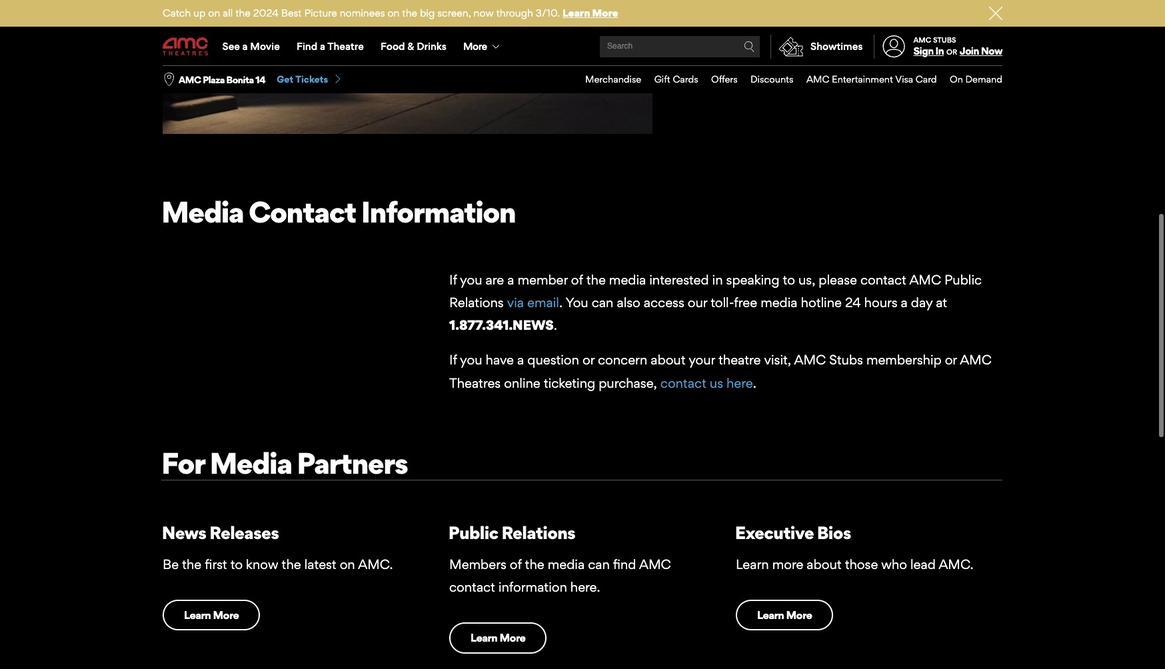 Task type: vqa. For each thing, say whether or not it's contained in the screenshot.


Task type: describe. For each thing, give the bounding box(es) containing it.
public relations
[[449, 522, 576, 543]]

of inside the members of the media can find amc contact information here.
[[510, 557, 522, 573]]

latest
[[305, 557, 337, 573]]

interested
[[650, 272, 709, 288]]

nominees
[[340, 7, 385, 19]]

learn more link right 3/10.
[[563, 7, 619, 19]]

executive bios
[[736, 522, 852, 543]]

offers link
[[699, 66, 738, 93]]

visit,
[[765, 352, 792, 368]]

catch
[[163, 7, 191, 19]]

discounts link
[[738, 66, 794, 93]]

get
[[277, 73, 294, 85]]

amc inside 'amc stubs sign in or join now'
[[914, 35, 932, 45]]

here.
[[571, 580, 601, 596]]

visa
[[896, 73, 914, 85]]

showtimes
[[811, 40, 863, 53]]

concern
[[598, 352, 648, 368]]

a left the day
[[901, 295, 908, 311]]

members
[[450, 557, 507, 573]]

those
[[845, 557, 879, 573]]

free
[[734, 295, 758, 311]]

news releases
[[162, 522, 279, 543]]

big
[[420, 7, 435, 19]]

please
[[819, 272, 858, 288]]

1 vertical spatial to
[[231, 557, 243, 573]]

contact
[[249, 194, 356, 230]]

bonita
[[226, 74, 254, 85]]

2 horizontal spatial on
[[388, 7, 400, 19]]

more inside button
[[464, 40, 487, 53]]

media inside the members of the media can find amc contact information here.
[[548, 557, 585, 573]]

2024
[[253, 7, 279, 19]]

merchandise link
[[573, 66, 642, 93]]

if for if you have a question or concern about your theatre visit, amc stubs membership or amc theatres online ticketing purchase,
[[450, 352, 457, 368]]

on demand
[[950, 73, 1003, 85]]

through
[[497, 7, 534, 19]]

amc entertainment visa card
[[807, 73, 937, 85]]

public inside if you are a member of the media interested in speaking to us, please contact amc public relations
[[945, 272, 983, 288]]

releases
[[210, 522, 279, 543]]

hours
[[865, 295, 898, 311]]

be
[[163, 557, 179, 573]]

have
[[486, 352, 514, 368]]

learn more link for news releases
[[163, 600, 260, 631]]

cards
[[673, 73, 699, 85]]

executive
[[736, 522, 814, 543]]

menu containing merchandise
[[573, 66, 1003, 93]]

user profile image
[[876, 36, 913, 58]]

the inside if you are a member of the media interested in speaking to us, please contact amc public relations
[[587, 272, 606, 288]]

see a movie
[[222, 40, 280, 53]]

sign
[[914, 45, 934, 57]]

amc entertainment visa card link
[[794, 66, 937, 93]]

more
[[773, 557, 804, 573]]

0 horizontal spatial on
[[208, 7, 220, 19]]

your
[[689, 352, 716, 368]]

more for public relations
[[500, 632, 526, 645]]

amc plaza bonita 14 button
[[179, 73, 266, 86]]

gift cards
[[655, 73, 699, 85]]

amc inside 'button'
[[179, 74, 201, 85]]

on
[[950, 73, 964, 85]]

or inside 'amc stubs sign in or join now'
[[947, 47, 958, 57]]

tickets
[[296, 73, 328, 85]]

who
[[882, 557, 908, 573]]

offers
[[712, 73, 738, 85]]

relations inside if you are a member of the media interested in speaking to us, please contact amc public relations
[[450, 295, 504, 311]]

get tickets link
[[277, 73, 343, 86]]

theatres
[[450, 375, 501, 391]]

stubs inside 'amc stubs sign in or join now'
[[934, 35, 957, 45]]

1.877.341.news
[[450, 318, 554, 334]]

all
[[223, 7, 233, 19]]

are
[[486, 272, 504, 288]]

showtimes image
[[772, 35, 811, 59]]

online
[[504, 375, 541, 391]]

if for if you are a member of the media interested in speaking to us, please contact amc public relations
[[450, 272, 457, 288]]

speaking
[[727, 272, 780, 288]]

via
[[507, 295, 524, 311]]

information
[[361, 194, 516, 230]]

0 horizontal spatial .
[[554, 318, 557, 334]]

contact inside the members of the media can find amc contact information here.
[[450, 580, 496, 596]]

drinks
[[417, 40, 447, 53]]

the inside the members of the media can find amc contact information here.
[[525, 557, 545, 573]]

food & drinks
[[381, 40, 447, 53]]

learn for public relations
[[471, 632, 498, 645]]

theatre
[[328, 40, 364, 53]]

toll-
[[711, 295, 734, 311]]

hotline
[[801, 295, 842, 311]]

entertainment
[[832, 73, 894, 85]]

up
[[194, 7, 206, 19]]

information
[[499, 580, 567, 596]]

question
[[528, 352, 580, 368]]

amc plaza bonita 14
[[179, 74, 266, 85]]

more right 3/10.
[[593, 7, 619, 19]]

see
[[222, 40, 240, 53]]

to inside if you are a member of the media interested in speaking to us, please contact amc public relations
[[783, 272, 796, 288]]

bios
[[818, 522, 852, 543]]

now
[[982, 45, 1003, 57]]

stubs inside 'if you have a question or concern about your theatre visit, amc stubs membership or amc theatres online ticketing purchase,'
[[830, 352, 864, 368]]

2 vertical spatial .
[[753, 375, 757, 391]]

media inside if you are a member of the media interested in speaking to us, please contact amc public relations
[[610, 272, 646, 288]]

media contact information
[[161, 194, 516, 230]]

in
[[713, 272, 723, 288]]

news
[[162, 522, 206, 543]]

via email link
[[507, 295, 560, 311]]

or up ticketing
[[583, 352, 595, 368]]

the right all
[[236, 7, 251, 19]]

a inside 'if you have a question or concern about your theatre visit, amc stubs membership or amc theatres online ticketing purchase,'
[[518, 352, 524, 368]]

sign in button
[[914, 45, 945, 57]]

gift cards link
[[642, 66, 699, 93]]

find
[[297, 40, 318, 53]]

learn more link for public relations
[[450, 623, 547, 654]]



Task type: locate. For each thing, give the bounding box(es) containing it.
find a theatre
[[297, 40, 364, 53]]

media up here.
[[548, 557, 585, 573]]

learn more link down more
[[736, 600, 834, 631]]

0 vertical spatial can
[[592, 295, 614, 311]]

1 amc. from the left
[[358, 557, 393, 573]]

0 horizontal spatial to
[[231, 557, 243, 573]]

learn more link for executive bios
[[736, 600, 834, 631]]

or right membership
[[946, 352, 958, 368]]

find
[[614, 557, 637, 573]]

media
[[610, 272, 646, 288], [761, 295, 798, 311], [548, 557, 585, 573]]

2 horizontal spatial learn more
[[758, 609, 813, 622]]

food
[[381, 40, 405, 53]]

if up theatres
[[450, 352, 457, 368]]

0 vertical spatial media
[[610, 272, 646, 288]]

about
[[651, 352, 686, 368], [807, 557, 842, 573]]

learn more link down 'first'
[[163, 600, 260, 631]]

menu
[[163, 28, 1003, 65], [573, 66, 1003, 93]]

for media partners
[[161, 445, 408, 481]]

1 vertical spatial you
[[460, 352, 483, 368]]

media right free
[[761, 295, 798, 311]]

0 horizontal spatial contact
[[450, 580, 496, 596]]

of up the information
[[510, 557, 522, 573]]

0 vertical spatial contact
[[861, 272, 907, 288]]

plaza
[[203, 74, 225, 85]]

on left all
[[208, 7, 220, 19]]

more button
[[455, 28, 511, 65]]

can right you
[[592, 295, 614, 311]]

you inside 'if you have a question or concern about your theatre visit, amc stubs membership or amc theatres online ticketing purchase,'
[[460, 352, 483, 368]]

amc. right lead
[[939, 557, 974, 573]]

menu up merchandise link
[[163, 28, 1003, 65]]

public up members
[[449, 522, 499, 543]]

0 horizontal spatial of
[[510, 557, 522, 573]]

amc stubs sign in or join now
[[914, 35, 1003, 57]]

0 horizontal spatial stubs
[[830, 352, 864, 368]]

us,
[[799, 272, 816, 288]]

0 vertical spatial stubs
[[934, 35, 957, 45]]

if inside 'if you have a question or concern about your theatre visit, amc stubs membership or amc theatres online ticketing purchase,'
[[450, 352, 457, 368]]

food & drinks link
[[372, 28, 455, 65]]

learn more link
[[563, 7, 619, 19], [163, 600, 260, 631], [736, 600, 834, 631], [450, 623, 547, 654]]

more down the information
[[500, 632, 526, 645]]

learn for news releases
[[184, 609, 211, 622]]

card
[[916, 73, 937, 85]]

you left are
[[460, 272, 483, 288]]

about left your
[[651, 352, 686, 368]]

2 if from the top
[[450, 352, 457, 368]]

join
[[960, 45, 980, 57]]

0 vertical spatial to
[[783, 272, 796, 288]]

or
[[947, 47, 958, 57], [583, 352, 595, 368], [946, 352, 958, 368]]

1 vertical spatial menu
[[573, 66, 1003, 93]]

1 horizontal spatial amc.
[[939, 557, 974, 573]]

1 horizontal spatial public
[[945, 272, 983, 288]]

sign in or join amc stubs element
[[874, 28, 1003, 65]]

stubs
[[934, 35, 957, 45], [830, 352, 864, 368]]

contact inside if you are a member of the media interested in speaking to us, please contact amc public relations
[[861, 272, 907, 288]]

amc. right latest
[[358, 557, 393, 573]]

1 vertical spatial if
[[450, 352, 457, 368]]

more for executive bios
[[787, 609, 813, 622]]

relations down are
[[450, 295, 504, 311]]

14
[[256, 74, 266, 85]]

public up at
[[945, 272, 983, 288]]

member
[[518, 272, 568, 288]]

2 horizontal spatial .
[[753, 375, 757, 391]]

the left big
[[402, 7, 418, 19]]

1 vertical spatial contact
[[661, 375, 707, 391]]

1 vertical spatial relations
[[502, 522, 576, 543]]

learn more for public
[[471, 632, 526, 645]]

now
[[474, 7, 494, 19]]

learn more for executive
[[758, 609, 813, 622]]

purchase,
[[599, 375, 657, 391]]

theatre
[[719, 352, 761, 368]]

0 vertical spatial you
[[460, 272, 483, 288]]

more down more
[[787, 609, 813, 622]]

membership
[[867, 352, 942, 368]]

1 horizontal spatial .
[[560, 295, 563, 311]]

2 vertical spatial media
[[548, 557, 585, 573]]

1 horizontal spatial learn more
[[471, 632, 526, 645]]

here
[[727, 375, 753, 391]]

1.877.341.news .
[[450, 318, 557, 334]]

can for media
[[588, 557, 610, 573]]

1 you from the top
[[460, 272, 483, 288]]

on
[[208, 7, 220, 19], [388, 7, 400, 19], [340, 557, 355, 573]]

0 vertical spatial menu
[[163, 28, 1003, 65]]

see a movie link
[[214, 28, 288, 65]]

if left are
[[450, 272, 457, 288]]

a right the find
[[320, 40, 325, 53]]

day
[[912, 295, 933, 311]]

lead
[[911, 557, 936, 573]]

learn more down 'first'
[[184, 609, 239, 622]]

1 horizontal spatial of
[[571, 272, 583, 288]]

0 vertical spatial public
[[945, 272, 983, 288]]

stubs up in
[[934, 35, 957, 45]]

can left "find"
[[588, 557, 610, 573]]

you for have
[[460, 352, 483, 368]]

you up theatres
[[460, 352, 483, 368]]

to left us, on the top of page
[[783, 272, 796, 288]]

0 horizontal spatial amc.
[[358, 557, 393, 573]]

a right are
[[508, 272, 515, 288]]

showtimes link
[[771, 35, 863, 59]]

contact
[[861, 272, 907, 288], [661, 375, 707, 391], [450, 580, 496, 596]]

1 vertical spatial public
[[449, 522, 499, 543]]

1 vertical spatial about
[[807, 557, 842, 573]]

a right have
[[518, 352, 524, 368]]

1 vertical spatial can
[[588, 557, 610, 573]]

1 vertical spatial media
[[210, 445, 292, 481]]

the up you
[[587, 272, 606, 288]]

email
[[528, 295, 560, 311]]

on right latest
[[340, 557, 355, 573]]

a inside if you are a member of the media interested in speaking to us, please contact amc public relations
[[508, 272, 515, 288]]

members of the media can find amc contact information here.
[[450, 557, 671, 596]]

about down bios
[[807, 557, 842, 573]]

to
[[783, 272, 796, 288], [231, 557, 243, 573]]

1 horizontal spatial on
[[340, 557, 355, 573]]

join now button
[[960, 45, 1003, 57]]

1 horizontal spatial stubs
[[934, 35, 957, 45]]

menu down showtimes image
[[573, 66, 1003, 93]]

access
[[644, 295, 685, 311]]

you
[[566, 295, 589, 311]]

1 horizontal spatial about
[[807, 557, 842, 573]]

2 amc. from the left
[[939, 557, 974, 573]]

. down email
[[554, 318, 557, 334]]

contact down your
[[661, 375, 707, 391]]

learn
[[563, 7, 590, 19], [736, 557, 769, 573], [184, 609, 211, 622], [758, 609, 785, 622], [471, 632, 498, 645]]

0 vertical spatial of
[[571, 272, 583, 288]]

you for are
[[460, 272, 483, 288]]

0 vertical spatial .
[[560, 295, 563, 311]]

cookie consent banner dialog
[[0, 634, 1166, 670]]

you
[[460, 272, 483, 288], [460, 352, 483, 368]]

2 you from the top
[[460, 352, 483, 368]]

ticketing
[[544, 375, 596, 391]]

amc.
[[358, 557, 393, 573], [939, 557, 974, 573]]

or right in
[[947, 47, 958, 57]]

a right the see
[[243, 40, 248, 53]]

submit search icon image
[[744, 41, 755, 52]]

know
[[246, 557, 279, 573]]

1 vertical spatial .
[[554, 318, 557, 334]]

of up you
[[571, 272, 583, 288]]

demand
[[966, 73, 1003, 85]]

1 if from the top
[[450, 272, 457, 288]]

2 vertical spatial contact
[[450, 580, 496, 596]]

contact us here link
[[661, 375, 753, 391]]

relations up the members of the media can find amc contact information here.
[[502, 522, 576, 543]]

0 vertical spatial media
[[161, 194, 244, 230]]

1 horizontal spatial to
[[783, 272, 796, 288]]

0 horizontal spatial learn more
[[184, 609, 239, 622]]

1 vertical spatial of
[[510, 557, 522, 573]]

find a theatre link
[[288, 28, 372, 65]]

amc logo image
[[163, 38, 209, 56], [163, 38, 209, 56]]

3/10.
[[536, 7, 560, 19]]

learn more for news
[[184, 609, 239, 622]]

catch up on all the 2024 best picture nominees on the big screen, now through 3/10. learn more
[[163, 7, 619, 19]]

0 vertical spatial relations
[[450, 295, 504, 311]]

1 horizontal spatial contact
[[661, 375, 707, 391]]

contact down members
[[450, 580, 496, 596]]

learn more down the information
[[471, 632, 526, 645]]

. left you
[[560, 295, 563, 311]]

also
[[617, 295, 641, 311]]

movie
[[250, 40, 280, 53]]

to right 'first'
[[231, 557, 243, 573]]

0 horizontal spatial about
[[651, 352, 686, 368]]

first
[[205, 557, 227, 573]]

the up the information
[[525, 557, 545, 573]]

more down 'first'
[[213, 609, 239, 622]]

discounts
[[751, 73, 794, 85]]

1 vertical spatial stubs
[[830, 352, 864, 368]]

stubs left membership
[[830, 352, 864, 368]]

can inside the members of the media can find amc contact information here.
[[588, 557, 610, 573]]

0 horizontal spatial media
[[548, 557, 585, 573]]

menu containing more
[[163, 28, 1003, 65]]

learn more link down the information
[[450, 623, 547, 654]]

learn more about those who lead amc.
[[736, 557, 974, 573]]

can
[[592, 295, 614, 311], [588, 557, 610, 573]]

of
[[571, 272, 583, 288], [510, 557, 522, 573]]

2 horizontal spatial contact
[[861, 272, 907, 288]]

1 horizontal spatial media
[[610, 272, 646, 288]]

0 horizontal spatial public
[[449, 522, 499, 543]]

. down theatre
[[753, 375, 757, 391]]

0 vertical spatial if
[[450, 272, 457, 288]]

.
[[560, 295, 563, 311], [554, 318, 557, 334], [753, 375, 757, 391]]

picture
[[304, 7, 337, 19]]

for
[[161, 445, 205, 481]]

partners
[[297, 445, 408, 481]]

on right "nominees"
[[388, 7, 400, 19]]

at
[[937, 295, 948, 311]]

best
[[281, 7, 302, 19]]

2 horizontal spatial media
[[761, 295, 798, 311]]

more down now
[[464, 40, 487, 53]]

investor relations image
[[163, 0, 653, 134]]

you inside if you are a member of the media interested in speaking to us, please contact amc public relations
[[460, 272, 483, 288]]

the right be
[[182, 557, 202, 573]]

media up also
[[610, 272, 646, 288]]

if inside if you are a member of the media interested in speaking to us, please contact amc public relations
[[450, 272, 457, 288]]

if you are a member of the media interested in speaking to us, please contact amc public relations
[[450, 272, 983, 311]]

0 vertical spatial about
[[651, 352, 686, 368]]

learn for executive bios
[[758, 609, 785, 622]]

the left latest
[[282, 557, 301, 573]]

1 vertical spatial media
[[761, 295, 798, 311]]

our
[[688, 295, 708, 311]]

amc inside if you are a member of the media interested in speaking to us, please contact amc public relations
[[910, 272, 942, 288]]

of inside if you are a member of the media interested in speaking to us, please contact amc public relations
[[571, 272, 583, 288]]

search the AMC website text field
[[606, 42, 744, 52]]

contact up hours
[[861, 272, 907, 288]]

amc inside the members of the media can find amc contact information here.
[[640, 557, 671, 573]]

can for you
[[592, 295, 614, 311]]

24
[[846, 295, 861, 311]]

about inside 'if you have a question or concern about your theatre visit, amc stubs membership or amc theatres online ticketing purchase,'
[[651, 352, 686, 368]]

more for news releases
[[213, 609, 239, 622]]

learn more down more
[[758, 609, 813, 622]]

the
[[236, 7, 251, 19], [402, 7, 418, 19], [587, 272, 606, 288], [182, 557, 202, 573], [282, 557, 301, 573], [525, 557, 545, 573]]

relations
[[450, 295, 504, 311], [502, 522, 576, 543]]

on demand link
[[937, 66, 1003, 93]]



